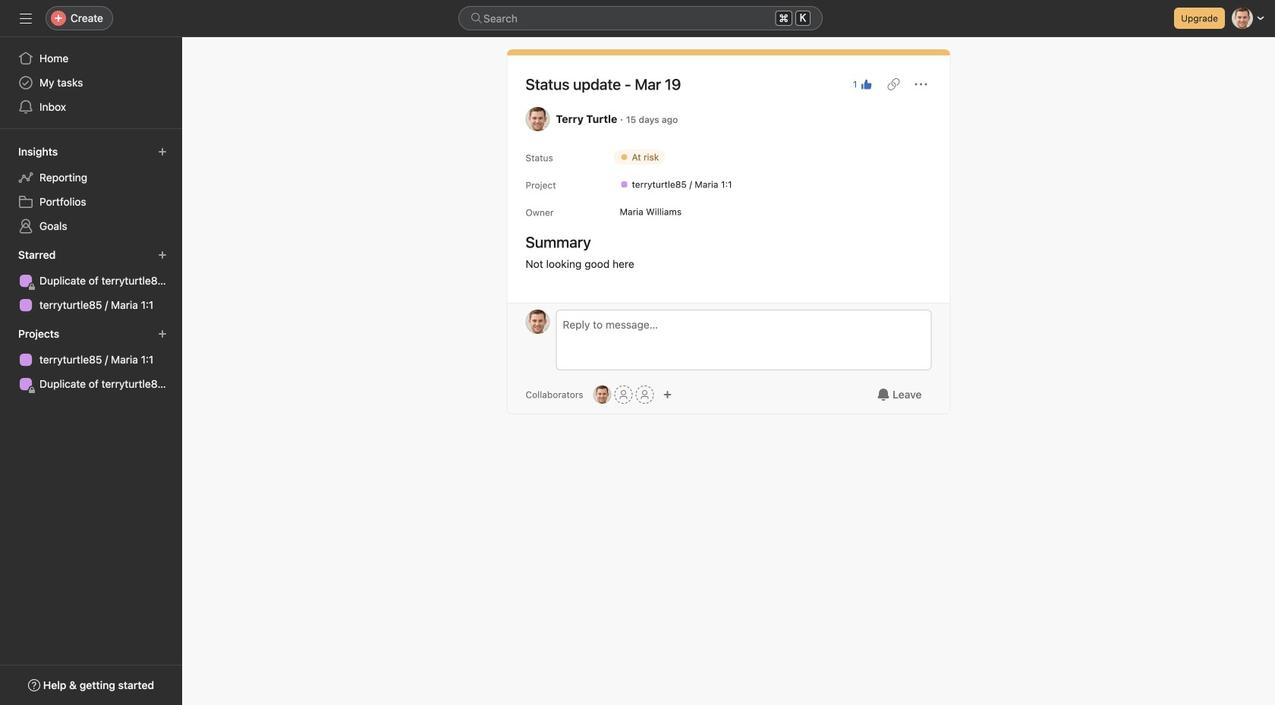 Task type: locate. For each thing, give the bounding box(es) containing it.
starred element
[[0, 241, 182, 320]]

more actions image
[[915, 78, 927, 90]]

new insights image
[[158, 147, 167, 156]]

copy link image
[[888, 78, 900, 90]]

None field
[[458, 6, 823, 30]]

projects element
[[0, 320, 182, 399]]

1 like. you liked this task image
[[860, 78, 872, 90]]

open user profile image
[[526, 310, 550, 334]]



Task type: describe. For each thing, give the bounding box(es) containing it.
Search tasks, projects, and more text field
[[458, 6, 823, 30]]

add or remove collaborators image
[[663, 390, 672, 399]]

insights element
[[0, 138, 182, 241]]

global element
[[0, 37, 182, 128]]

add or remove collaborators image
[[593, 386, 611, 404]]

hide sidebar image
[[20, 12, 32, 24]]



Task type: vqa. For each thing, say whether or not it's contained in the screenshot.
leftmost Hacks
no



